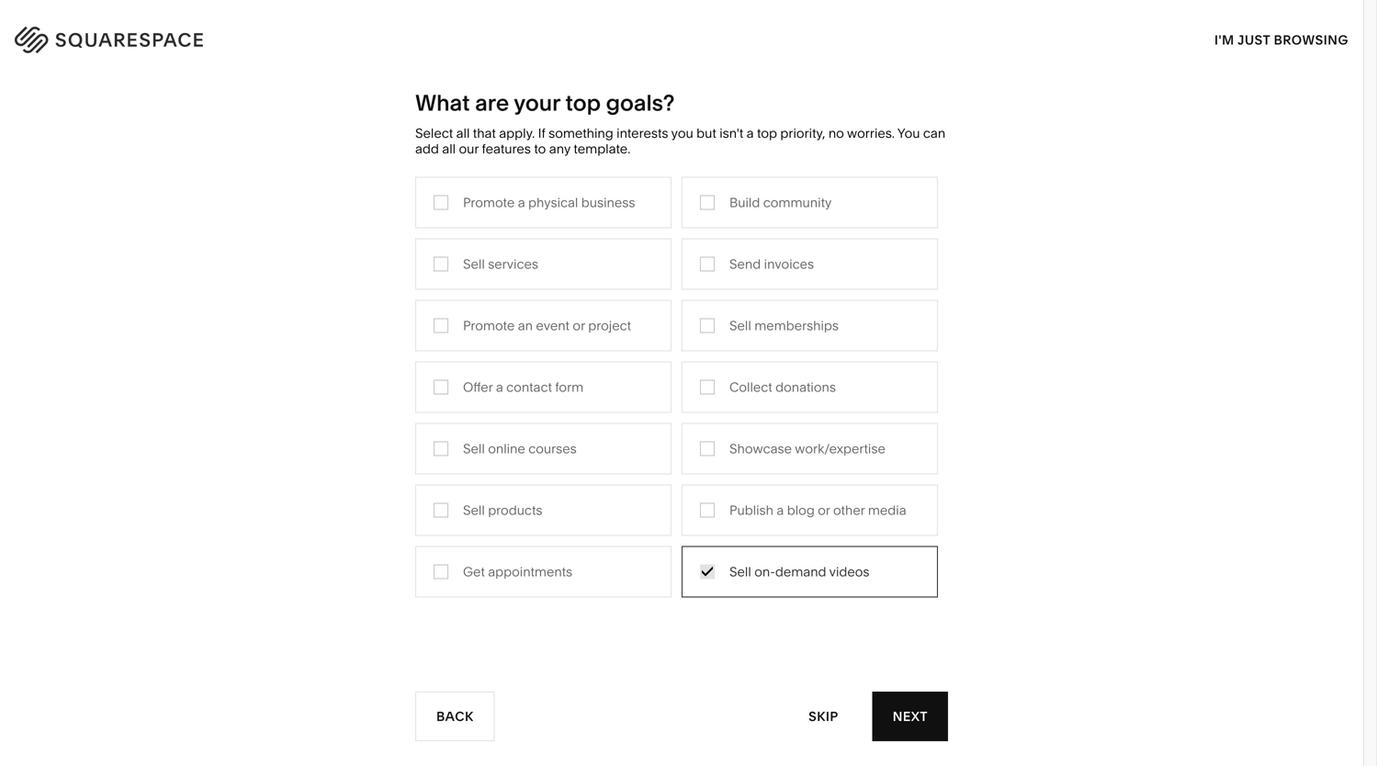Task type: vqa. For each thing, say whether or not it's contained in the screenshot.
ISN'T
yes



Task type: locate. For each thing, give the bounding box(es) containing it.
i'm
[[1215, 32, 1235, 48]]

sell left services
[[463, 257, 485, 272]]

1 promote from the top
[[463, 195, 515, 211]]

weddings link
[[650, 430, 730, 446]]

publish
[[730, 503, 774, 519]]

1 horizontal spatial an
[[1121, 173, 1138, 191]]

sell up restaurants link
[[730, 318, 752, 334]]

website
[[933, 208, 988, 226]]

you
[[898, 125, 921, 141]]

0 horizontal spatial can
[[924, 125, 946, 141]]

or
[[1231, 173, 1245, 191], [573, 318, 585, 334], [818, 503, 831, 519]]

services
[[533, 348, 585, 363]]

0 vertical spatial to
[[534, 141, 546, 157]]

or right event
[[573, 318, 585, 334]]

skip button
[[789, 692, 859, 742]]

1 vertical spatial any
[[187, 164, 265, 221]]

1 vertical spatial or
[[573, 318, 585, 334]]

get
[[1083, 208, 1106, 226]]

you left the but
[[672, 125, 694, 141]]

0 horizontal spatial or
[[573, 318, 585, 334]]

back button
[[415, 692, 495, 742]]

an
[[1121, 173, 1138, 191], [518, 318, 533, 334]]

0 horizontal spatial you
[[672, 125, 694, 141]]

apply.
[[499, 125, 535, 141]]

media
[[650, 375, 688, 391]]

can
[[924, 125, 946, 141], [985, 191, 1011, 209]]

0 horizontal spatial to
[[534, 141, 546, 157]]

sell for sell memberships
[[730, 318, 752, 334]]

all left our
[[442, 141, 456, 157]]

1 horizontal spatial online
[[1142, 173, 1185, 191]]

& right media
[[691, 375, 699, 391]]

food
[[456, 430, 487, 446]]

online inside whether you need a portfolio website, an online store, or a personal blog, you can use squarespace's customizable and responsive website templates to get started.
[[1142, 173, 1185, 191]]

form
[[555, 380, 584, 395]]

local business link
[[456, 375, 564, 391]]

browsing
[[1275, 32, 1349, 48]]

real estate & properties
[[650, 458, 794, 474]]

build
[[730, 195, 760, 211]]

no
[[829, 125, 845, 141]]

sell up the entertainment
[[463, 441, 485, 457]]

0 vertical spatial any
[[549, 141, 571, 157]]

1 horizontal spatial top
[[757, 125, 778, 141]]

events link
[[650, 403, 708, 419]]

weddings
[[650, 430, 712, 446]]

promote up professional
[[463, 318, 515, 334]]

donations
[[776, 380, 836, 395]]

1 vertical spatial to
[[1065, 208, 1080, 226]]

community
[[456, 403, 526, 419]]

a right the isn't
[[747, 125, 754, 141]]

customizable
[[1149, 191, 1243, 209]]

1 horizontal spatial to
[[1065, 208, 1080, 226]]

0 horizontal spatial online
[[488, 441, 526, 457]]

sell for sell online courses
[[463, 441, 485, 457]]

to inside whether you need a portfolio website, an online store, or a personal blog, you can use squarespace's customizable and responsive website templates to get started.
[[1065, 208, 1080, 226]]

an left event
[[518, 318, 533, 334]]

1 vertical spatial can
[[985, 191, 1011, 209]]

sell left products on the left
[[463, 503, 485, 519]]

a right need
[[984, 173, 992, 191]]

2 horizontal spatial you
[[956, 191, 982, 209]]

whether
[[853, 173, 913, 191]]

sell services
[[463, 257, 539, 272]]

1 vertical spatial top
[[757, 125, 778, 141]]

can left use
[[985, 191, 1011, 209]]

entertainment
[[456, 458, 541, 474]]

an inside whether you need a portfolio website, an online store, or a personal blog, you can use squarespace's customizable and responsive website templates to get started.
[[1121, 173, 1138, 191]]

sell memberships
[[730, 318, 839, 334]]

nature & animals
[[844, 348, 948, 363]]

professional
[[456, 348, 530, 363]]

a inside what are your top goals? select all that apply. if something interests you but isn't a top priority, no worries. you can add all our features to any template.
[[747, 125, 754, 141]]

sell for sell products
[[463, 503, 485, 519]]

you
[[672, 125, 694, 141], [916, 173, 941, 191], [956, 191, 982, 209]]

real estate & properties link
[[650, 458, 812, 474]]

are
[[475, 89, 509, 116]]

0 vertical spatial promote
[[463, 195, 515, 211]]

if
[[538, 125, 546, 141]]

whether you need a portfolio website, an online store, or a personal blog, you can use squarespace's customizable and responsive website templates to get started.
[[853, 173, 1273, 226]]

back
[[437, 709, 474, 725]]

2 promote from the top
[[463, 318, 515, 334]]

to
[[534, 141, 546, 157], [1065, 208, 1080, 226]]

to left get
[[1065, 208, 1080, 226]]

template.
[[574, 141, 631, 157]]

promote a physical business
[[463, 195, 636, 211]]

altaloma image
[[494, 693, 870, 767]]

fashion
[[456, 320, 503, 336]]

nature & animals link
[[844, 348, 966, 363]]

website,
[[1059, 173, 1118, 191]]

restaurants
[[650, 348, 721, 363]]

&
[[888, 348, 896, 363], [691, 375, 699, 391], [529, 403, 538, 419], [720, 458, 728, 474]]

all
[[456, 125, 470, 141], [442, 141, 456, 157]]

2 vertical spatial or
[[818, 503, 831, 519]]

0 vertical spatial or
[[1231, 173, 1245, 191]]

restaurants link
[[650, 348, 740, 363]]

or for promote an event or project
[[573, 318, 585, 334]]

an up started.
[[1121, 173, 1138, 191]]

0 vertical spatial online
[[1142, 173, 1185, 191]]

you right blog,
[[956, 191, 982, 209]]

0 vertical spatial an
[[1121, 173, 1138, 191]]

online up started.
[[1142, 173, 1185, 191]]

1 horizontal spatial any
[[549, 141, 571, 157]]

promote for promote a physical business
[[463, 195, 515, 211]]

0 horizontal spatial an
[[518, 318, 533, 334]]

& right nature
[[888, 348, 896, 363]]

portfolio
[[996, 173, 1056, 191]]

1 vertical spatial promote
[[463, 318, 515, 334]]

community
[[764, 195, 832, 211]]

0 vertical spatial top
[[566, 89, 601, 116]]

or left and
[[1231, 173, 1245, 191]]

online
[[1142, 173, 1185, 191], [488, 441, 526, 457]]

services
[[488, 257, 539, 272]]

offer
[[463, 380, 493, 395]]

non-
[[541, 403, 572, 419]]

offer a contact form
[[463, 380, 584, 395]]

top right the isn't
[[757, 125, 778, 141]]

promote for promote an event or project
[[463, 318, 515, 334]]

1 horizontal spatial or
[[818, 503, 831, 519]]

promote
[[463, 195, 515, 211], [463, 318, 515, 334]]

showcase
[[730, 441, 792, 457]]

memberships
[[755, 318, 839, 334]]

personal
[[853, 191, 914, 209]]

2 horizontal spatial or
[[1231, 173, 1245, 191]]

online up the entertainment
[[488, 441, 526, 457]]

or right 'blog'
[[818, 503, 831, 519]]

get
[[463, 564, 485, 580]]

promote down features
[[463, 195, 515, 211]]

& right 'estate' in the bottom of the page
[[720, 458, 728, 474]]

products button
[[527, 64, 612, 138]]

professional services link
[[456, 348, 603, 363]]

sell
[[463, 257, 485, 272], [730, 318, 752, 334], [463, 441, 485, 457], [463, 503, 485, 519], [730, 564, 752, 580]]

any inside make any template yours with ease.
[[187, 164, 265, 221]]

and
[[1246, 191, 1273, 209]]

can inside what are your top goals? select all that apply. if something interests you but isn't a top priority, no worries. you can add all our features to any template.
[[924, 125, 946, 141]]

0 vertical spatial can
[[924, 125, 946, 141]]

select
[[415, 125, 453, 141]]

& left non-
[[529, 403, 538, 419]]

local
[[456, 375, 488, 391]]

& for animals
[[888, 348, 896, 363]]

next
[[893, 709, 928, 725]]

sell left 'on-'
[[730, 564, 752, 580]]

courses
[[529, 441, 577, 457]]

on-
[[755, 564, 776, 580]]

any
[[549, 141, 571, 157], [187, 164, 265, 221]]

0 horizontal spatial any
[[187, 164, 265, 221]]

profits
[[572, 403, 609, 419]]

can right you
[[924, 125, 946, 141]]

you inside what are your top goals? select all that apply. if something interests you but isn't a top priority, no worries. you can add all our features to any template.
[[672, 125, 694, 141]]

events
[[650, 403, 690, 419]]

media & podcasts link
[[650, 375, 776, 391]]

top up the something
[[566, 89, 601, 116]]

1 horizontal spatial can
[[985, 191, 1011, 209]]

you left need
[[916, 173, 941, 191]]

to right features
[[534, 141, 546, 157]]

top
[[566, 89, 601, 116], [757, 125, 778, 141]]



Task type: describe. For each thing, give the bounding box(es) containing it.
media
[[868, 503, 907, 519]]

blog
[[788, 503, 815, 519]]

blog,
[[918, 191, 953, 209]]

collect donations
[[730, 380, 836, 395]]

sell online courses
[[463, 441, 577, 457]]

collect
[[730, 380, 773, 395]]

showcase work/expertise
[[730, 441, 886, 457]]

fashion link
[[456, 320, 522, 336]]

that
[[473, 125, 496, 141]]

publish a blog or other media
[[730, 503, 907, 519]]

0 horizontal spatial top
[[566, 89, 601, 116]]

media & podcasts
[[650, 375, 758, 391]]

1 horizontal spatial you
[[916, 173, 941, 191]]

local business
[[456, 375, 546, 391]]

get appointments
[[463, 564, 573, 580]]

a left physical
[[518, 195, 525, 211]]

other
[[834, 503, 865, 519]]

priority,
[[781, 125, 826, 141]]

sell on-demand videos
[[730, 564, 870, 580]]

event
[[536, 318, 570, 334]]

but
[[697, 125, 717, 141]]

i'm just browsing
[[1215, 32, 1349, 48]]

send
[[730, 257, 761, 272]]

what are your top goals? select all that apply. if something interests you but isn't a top priority, no worries. you can add all our features to any template.
[[415, 89, 946, 157]]

project
[[588, 318, 632, 334]]

skip
[[809, 709, 839, 725]]

all left that
[[456, 125, 470, 141]]

with
[[187, 210, 280, 267]]

what
[[415, 89, 470, 116]]

appointments
[[488, 564, 573, 580]]

1 vertical spatial online
[[488, 441, 526, 457]]

or for publish a blog or other media
[[818, 503, 831, 519]]

interests
[[617, 125, 669, 141]]

food link
[[456, 430, 506, 446]]

can inside whether you need a portfolio website, an online store, or a personal blog, you can use squarespace's customizable and responsive website templates to get started.
[[985, 191, 1011, 209]]

sell for sell services
[[463, 257, 485, 272]]

business
[[492, 375, 546, 391]]

add
[[415, 141, 439, 157]]

sell for sell on-demand videos
[[730, 564, 752, 580]]

something
[[549, 125, 614, 141]]

podcasts
[[702, 375, 758, 391]]

a right store,
[[1249, 173, 1257, 191]]

or inside whether you need a portfolio website, an online store, or a personal blog, you can use squarespace's customizable and responsive website templates to get started.
[[1231, 173, 1245, 191]]

forma image
[[932, 693, 1308, 767]]

make
[[55, 164, 176, 221]]

nature
[[844, 348, 885, 363]]

demand
[[776, 564, 827, 580]]

to inside what are your top goals? select all that apply. if something interests you but isn't a top priority, no worries. you can add all our features to any template.
[[534, 141, 546, 157]]

next button
[[873, 692, 949, 742]]

build community
[[730, 195, 832, 211]]

yours
[[55, 210, 177, 267]]

make any template yours with ease. main content
[[0, 0, 1378, 767]]

real
[[650, 458, 676, 474]]

& for podcasts
[[691, 375, 699, 391]]

products
[[488, 503, 543, 519]]

i'm just browsing link
[[1215, 15, 1349, 65]]

templates link
[[648, 64, 723, 138]]

templates
[[648, 93, 723, 109]]

use
[[1014, 191, 1039, 209]]

travel link
[[650, 320, 704, 336]]

sell products
[[463, 503, 543, 519]]

responsive
[[853, 208, 930, 226]]

1 vertical spatial an
[[518, 318, 533, 334]]

store,
[[1188, 173, 1228, 191]]

community & non-profits link
[[456, 403, 628, 419]]

templates
[[992, 208, 1062, 226]]

professional services
[[456, 348, 585, 363]]

promote an event or project
[[463, 318, 632, 334]]

a right offer
[[496, 380, 503, 395]]

videos
[[830, 564, 870, 580]]

just
[[1238, 32, 1271, 48]]

& for non-
[[529, 403, 538, 419]]

template
[[276, 164, 474, 221]]

goals?
[[606, 89, 675, 116]]

invoices
[[764, 257, 815, 272]]

send invoices
[[730, 257, 815, 272]]

ease.
[[291, 210, 408, 267]]

physical
[[529, 195, 579, 211]]

estate
[[679, 458, 717, 474]]

cadere image
[[56, 693, 432, 767]]

isn't
[[720, 125, 744, 141]]

contact
[[507, 380, 552, 395]]

started.
[[1110, 208, 1163, 226]]

a left 'blog'
[[777, 503, 784, 519]]

any inside what are your top goals? select all that apply. if something interests you but isn't a top priority, no worries. you can add all our features to any template.
[[549, 141, 571, 157]]



